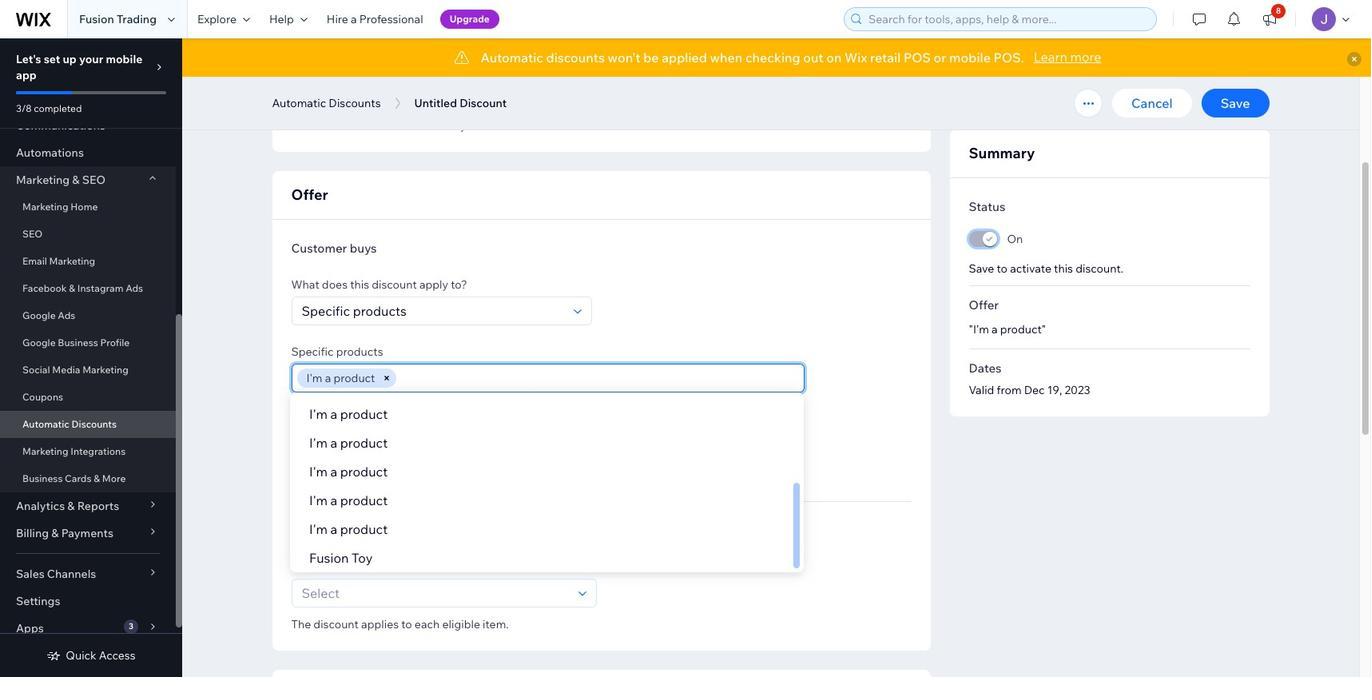 Task type: describe. For each thing, give the bounding box(es) containing it.
"i'm
[[969, 322, 990, 337]]

the
[[291, 617, 311, 632]]

apps
[[16, 621, 44, 636]]

items
[[440, 432, 473, 448]]

google ads
[[22, 309, 75, 321]]

cancel
[[1132, 95, 1173, 111]]

item.
[[483, 617, 509, 632]]

customer gets
[[291, 523, 375, 538]]

coupons link
[[0, 384, 176, 411]]

let's
[[16, 52, 41, 66]]

marketing for &
[[16, 173, 70, 187]]

of
[[425, 432, 437, 448]]

& for payments
[[51, 526, 59, 540]]

pos
[[904, 50, 931, 66]]

social media marketing
[[22, 364, 128, 376]]

analytics & reports
[[16, 499, 119, 513]]

automations link
[[0, 139, 176, 166]]

checking
[[746, 50, 801, 66]]

instagram
[[77, 282, 123, 294]]

trading
[[117, 12, 157, 26]]

Search for tools, apps, help & more... field
[[864, 8, 1152, 30]]

untitled
[[415, 96, 457, 110]]

automatic discounts won't be applied when checking out on wix retail pos or mobile pos.
[[481, 50, 1025, 66]]

automations
[[16, 145, 84, 160]]

marketing home link
[[0, 193, 176, 221]]

help
[[269, 12, 294, 26]]

what for what is the discount?
[[291, 560, 320, 574]]

3
[[129, 621, 133, 632]]

marketing inside "link"
[[82, 364, 128, 376]]

email marketing
[[22, 255, 95, 267]]

dates valid from dec 19, 2023
[[969, 361, 1091, 397]]

buys
[[350, 241, 377, 256]]

untitled discount
[[415, 96, 507, 110]]

marketing home
[[22, 201, 98, 213]]

i'm a product down specific products
[[307, 371, 375, 385]]

sales
[[16, 567, 45, 581]]

product up toy
[[340, 521, 388, 537]]

hire a professional
[[327, 12, 423, 26]]

select field for discount?
[[297, 580, 574, 607]]

1 horizontal spatial mobile
[[950, 50, 991, 66]]

hire
[[327, 12, 348, 26]]

sales channels button
[[0, 560, 176, 588]]

eligible
[[442, 617, 480, 632]]

product"
[[1001, 322, 1047, 337]]

business cards & more
[[22, 472, 126, 484]]

19,
[[1048, 383, 1063, 397]]

i'm a product up any
[[309, 377, 388, 393]]

discount
[[460, 96, 507, 110]]

automatic discounts link
[[0, 411, 176, 438]]

minimum quantity of items
[[314, 432, 473, 448]]

google business profile
[[22, 337, 130, 349]]

upgrade
[[450, 13, 490, 25]]

google for google ads
[[22, 309, 56, 321]]

1 vertical spatial on
[[445, 118, 458, 133]]

discount?
[[353, 560, 404, 574]]

or
[[934, 50, 947, 66]]

product down are there any requirements?
[[340, 435, 388, 451]]

untitled discount button
[[407, 91, 515, 115]]

8 button
[[1253, 0, 1288, 38]]

quantity
[[373, 432, 422, 448]]

quick
[[66, 648, 96, 663]]

be
[[644, 50, 659, 66]]

marketing for home
[[22, 201, 68, 213]]

profile
[[100, 337, 130, 349]]

is
[[322, 560, 330, 574]]

save to activate this discount.
[[969, 261, 1124, 276]]

fusion for fusion toy
[[309, 550, 349, 566]]

any
[[342, 412, 361, 426]]

select field for discount
[[297, 297, 569, 325]]

2 vertical spatial this
[[350, 277, 369, 292]]

discounts for automatic discounts link
[[72, 418, 117, 430]]

status
[[969, 199, 1006, 214]]

dates
[[969, 361, 1002, 376]]

"i'm a product"
[[969, 322, 1047, 337]]

set
[[44, 52, 60, 66]]

i'm a product down any
[[309, 435, 388, 451]]

marketing & seo button
[[0, 166, 176, 193]]

save for save
[[1221, 95, 1251, 111]]

learn
[[1034, 49, 1068, 65]]

when
[[710, 50, 743, 66]]

more
[[102, 472, 126, 484]]

billing & payments button
[[0, 520, 176, 547]]

marketing for integrations
[[22, 445, 68, 457]]

will
[[351, 118, 368, 133]]

discounts for automatic discounts 'button'
[[329, 96, 381, 110]]

learn more
[[1034, 49, 1102, 65]]

automatic discounts for automatic discounts 'button'
[[272, 96, 381, 110]]

retail
[[871, 50, 901, 66]]

payments
[[61, 526, 113, 540]]

ads inside facebook & instagram ads link
[[126, 282, 143, 294]]

fusion for fusion trading
[[79, 12, 114, 26]]

applied
[[662, 50, 707, 66]]

product right there
[[340, 406, 388, 422]]

toy
[[352, 550, 373, 566]]

sidebar element
[[0, 0, 182, 677]]

learn more link
[[1034, 47, 1102, 66]]

& for instagram
[[69, 282, 75, 294]]

1 horizontal spatial offer
[[969, 297, 999, 313]]

1 vertical spatial seo
[[22, 228, 43, 240]]

i'm a product down minimum quantity of items option
[[309, 464, 388, 480]]

your inside let's set up your mobile app
[[79, 52, 103, 66]]

seo inside dropdown button
[[82, 173, 106, 187]]

customers will see this name on your site.
[[291, 118, 508, 133]]

google ads link
[[0, 302, 176, 329]]

marketing & seo
[[16, 173, 106, 187]]

product up the gets
[[340, 492, 388, 508]]

summary
[[969, 144, 1036, 162]]

automatic discounts for automatic discounts link
[[22, 418, 117, 430]]

are there any requirements?
[[291, 412, 440, 426]]

8
[[1277, 6, 1282, 16]]

social
[[22, 364, 50, 376]]

completed
[[34, 102, 82, 114]]

product down products at bottom
[[334, 371, 375, 385]]



Task type: locate. For each thing, give the bounding box(es) containing it.
ads inside google ads 'link'
[[58, 309, 75, 321]]

2 vertical spatial automatic
[[22, 418, 69, 430]]

2 horizontal spatial automatic
[[481, 50, 544, 66]]

automatic discounts button
[[264, 91, 389, 115]]

1 horizontal spatial on
[[827, 50, 842, 66]]

1 vertical spatial discounts
[[72, 418, 117, 430]]

from
[[997, 383, 1022, 397]]

your right up
[[79, 52, 103, 66]]

3/8
[[16, 102, 32, 114]]

google for google business profile
[[22, 337, 56, 349]]

None field
[[402, 365, 799, 392]]

google inside google business profile link
[[22, 337, 56, 349]]

minimum down any
[[314, 432, 370, 448]]

1 horizontal spatial ads
[[126, 282, 143, 294]]

2023
[[1065, 383, 1091, 397]]

Minimum quantity of items checkbox
[[291, 431, 492, 452]]

email
[[22, 255, 47, 267]]

& up "home"
[[72, 173, 80, 187]]

out
[[804, 50, 824, 66]]

discount right the
[[314, 617, 359, 632]]

discounts up will
[[329, 96, 381, 110]]

0 horizontal spatial to
[[401, 617, 412, 632]]

activate
[[1011, 261, 1052, 276]]

save
[[1221, 95, 1251, 111], [969, 261, 995, 276]]

what is the discount?
[[291, 560, 404, 574]]

this for see
[[391, 118, 410, 133]]

& inside "link"
[[94, 472, 100, 484]]

seo
[[82, 173, 106, 187], [22, 228, 43, 240]]

1 vertical spatial discount
[[314, 617, 359, 632]]

select field down "apply" on the left of page
[[297, 297, 569, 325]]

2 google from the top
[[22, 337, 56, 349]]

1 horizontal spatial discount
[[372, 277, 417, 292]]

ads up google business profile
[[58, 309, 75, 321]]

0 vertical spatial offer
[[291, 185, 328, 204]]

& inside popup button
[[67, 499, 75, 513]]

1 horizontal spatial automatic discounts
[[272, 96, 381, 110]]

save for save to activate this discount.
[[969, 261, 995, 276]]

google
[[22, 309, 56, 321], [22, 337, 56, 349]]

fusion trading
[[79, 12, 157, 26]]

requirements?
[[363, 412, 440, 426]]

automatic inside 'button'
[[272, 96, 326, 110]]

name
[[413, 118, 442, 133]]

1 horizontal spatial this
[[391, 118, 410, 133]]

customer buys
[[291, 241, 377, 256]]

2 customer from the top
[[291, 523, 347, 538]]

quick access
[[66, 648, 136, 663]]

& right facebook
[[69, 282, 75, 294]]

1 vertical spatial save
[[969, 261, 995, 276]]

sales channels
[[16, 567, 96, 581]]

1 horizontal spatial discounts
[[329, 96, 381, 110]]

0 vertical spatial discount
[[372, 277, 417, 292]]

1 vertical spatial business
[[22, 472, 63, 484]]

automatic up "discount"
[[481, 50, 544, 66]]

1 vertical spatial to
[[401, 617, 412, 632]]

product down minimum quantity of items option
[[340, 464, 388, 480]]

explore
[[197, 12, 237, 26]]

2 what from the top
[[291, 560, 320, 574]]

1 vertical spatial ads
[[58, 309, 75, 321]]

1 vertical spatial this
[[1054, 261, 1074, 276]]

0 vertical spatial on
[[827, 50, 842, 66]]

automatic discounts up marketing integrations
[[22, 418, 117, 430]]

this right does
[[350, 277, 369, 292]]

e.g., Summer Sale field
[[297, 81, 591, 108]]

1 customer from the top
[[291, 241, 347, 256]]

fusion toy
[[309, 550, 373, 566]]

this right activate
[[1054, 261, 1074, 276]]

google inside google ads 'link'
[[22, 309, 56, 321]]

to
[[997, 261, 1008, 276], [401, 617, 412, 632]]

1 vertical spatial google
[[22, 337, 56, 349]]

minimum for minimum quantity of items
[[314, 432, 370, 448]]

automatic discounts up customers
[[272, 96, 381, 110]]

seo up the email
[[22, 228, 43, 240]]

the discount applies to each eligible item.
[[291, 617, 509, 632]]

1 vertical spatial minimum
[[314, 463, 370, 479]]

on
[[1008, 232, 1023, 246]]

0 horizontal spatial seo
[[22, 228, 43, 240]]

settings link
[[0, 588, 176, 615]]

what left does
[[291, 277, 320, 292]]

subtotal
[[408, 463, 457, 479]]

& right the billing
[[51, 526, 59, 540]]

minimum inside option
[[314, 432, 370, 448]]

select field up each
[[297, 580, 574, 607]]

discounts inside 'button'
[[329, 96, 381, 110]]

this for activate
[[1054, 261, 1074, 276]]

0 vertical spatial save
[[1221, 95, 1251, 111]]

fusion down 'customer gets' in the bottom left of the page
[[309, 550, 349, 566]]

1 vertical spatial your
[[461, 118, 484, 133]]

0 vertical spatial customer
[[291, 241, 347, 256]]

specific
[[291, 345, 334, 359]]

on right out
[[827, 50, 842, 66]]

1 google from the top
[[22, 309, 56, 321]]

1 horizontal spatial to
[[997, 261, 1008, 276]]

coupons
[[22, 391, 63, 403]]

i'm a product up minimum quantity of items option
[[309, 406, 388, 422]]

offer up "i'm
[[969, 297, 999, 313]]

automatic inside sidebar element
[[22, 418, 69, 430]]

to left each
[[401, 617, 412, 632]]

& left reports
[[67, 499, 75, 513]]

discounts
[[329, 96, 381, 110], [72, 418, 117, 430]]

seo link
[[0, 221, 176, 248]]

automatic up customers
[[272, 96, 326, 110]]

marketing up facebook & instagram ads at the top left of page
[[49, 255, 95, 267]]

analytics & reports button
[[0, 492, 176, 520]]

site.
[[486, 118, 508, 133]]

automatic for automatic discounts 'button'
[[272, 96, 326, 110]]

minimum for minimum order subtotal
[[314, 463, 370, 479]]

0 horizontal spatial discount
[[314, 617, 359, 632]]

fusion left trading
[[79, 12, 114, 26]]

automatic down coupons
[[22, 418, 69, 430]]

1 vertical spatial what
[[291, 560, 320, 574]]

0 horizontal spatial save
[[969, 261, 995, 276]]

0 vertical spatial what
[[291, 277, 320, 292]]

automatic discounts
[[272, 96, 381, 110], [22, 418, 117, 430]]

0 vertical spatial automatic discounts
[[272, 96, 381, 110]]

quick access button
[[47, 648, 136, 663]]

2 horizontal spatial this
[[1054, 261, 1074, 276]]

communications
[[16, 118, 106, 133]]

billing
[[16, 526, 49, 540]]

marketing down automations
[[16, 173, 70, 187]]

what does this discount apply to?
[[291, 277, 468, 292]]

discounts up the integrations
[[72, 418, 117, 430]]

minimum left order
[[314, 463, 370, 479]]

i'm a product
[[307, 371, 375, 385], [309, 377, 388, 393], [309, 406, 388, 422], [309, 435, 388, 451], [309, 464, 388, 480], [309, 492, 388, 508], [309, 521, 388, 537]]

product up are there any requirements?
[[340, 377, 388, 393]]

save inside the 'save' button
[[1221, 95, 1251, 111]]

1 horizontal spatial your
[[461, 118, 484, 133]]

discount.
[[1076, 261, 1124, 276]]

0 horizontal spatial fusion
[[79, 12, 114, 26]]

2 select field from the top
[[297, 580, 574, 607]]

0 horizontal spatial offer
[[291, 185, 328, 204]]

1 select field from the top
[[297, 297, 569, 325]]

3/8 completed
[[16, 102, 82, 114]]

what left the is
[[291, 560, 320, 574]]

0 horizontal spatial your
[[79, 52, 103, 66]]

0 horizontal spatial this
[[350, 277, 369, 292]]

1 vertical spatial customer
[[291, 523, 347, 538]]

alert
[[182, 38, 1372, 77]]

there
[[312, 412, 340, 426]]

to?
[[451, 277, 468, 292]]

won't
[[608, 50, 641, 66]]

0 vertical spatial google
[[22, 309, 56, 321]]

minimum order subtotal
[[314, 463, 457, 479]]

up
[[63, 52, 77, 66]]

the
[[333, 560, 350, 574]]

0 vertical spatial seo
[[82, 173, 106, 187]]

&
[[72, 173, 80, 187], [69, 282, 75, 294], [94, 472, 100, 484], [67, 499, 75, 513], [51, 526, 59, 540]]

google business profile link
[[0, 329, 176, 357]]

business up social media marketing
[[58, 337, 98, 349]]

media
[[52, 364, 80, 376]]

billing & payments
[[16, 526, 113, 540]]

marketing inside dropdown button
[[16, 173, 70, 187]]

marketing integrations
[[22, 445, 126, 457]]

ads right instagram
[[126, 282, 143, 294]]

discounts inside sidebar element
[[72, 418, 117, 430]]

1 vertical spatial select field
[[297, 580, 574, 607]]

i'm a product up the fusion toy
[[309, 521, 388, 537]]

customer up the fusion toy
[[291, 523, 347, 538]]

Select field
[[297, 297, 569, 325], [297, 580, 574, 607]]

business inside "link"
[[22, 472, 63, 484]]

mobile right or
[[950, 50, 991, 66]]

0 horizontal spatial automatic discounts
[[22, 418, 117, 430]]

communications button
[[0, 112, 176, 139]]

0 horizontal spatial discounts
[[72, 418, 117, 430]]

1 vertical spatial offer
[[969, 297, 999, 313]]

0 vertical spatial this
[[391, 118, 410, 133]]

1 what from the top
[[291, 277, 320, 292]]

customer up does
[[291, 241, 347, 256]]

2 minimum from the top
[[314, 463, 370, 479]]

1 horizontal spatial seo
[[82, 173, 106, 187]]

& left more
[[94, 472, 100, 484]]

upgrade button
[[440, 10, 499, 29]]

business up analytics in the left bottom of the page
[[22, 472, 63, 484]]

0 vertical spatial business
[[58, 337, 98, 349]]

ads
[[126, 282, 143, 294], [58, 309, 75, 321]]

& for reports
[[67, 499, 75, 513]]

your left site.
[[461, 118, 484, 133]]

offer up customer buys
[[291, 185, 328, 204]]

0 vertical spatial minimum
[[314, 432, 370, 448]]

0 horizontal spatial automatic
[[22, 418, 69, 430]]

0 vertical spatial ads
[[126, 282, 143, 294]]

1 vertical spatial automatic
[[272, 96, 326, 110]]

automatic discounts inside automatic discounts 'button'
[[272, 96, 381, 110]]

help button
[[260, 0, 317, 38]]

integrations
[[71, 445, 126, 457]]

customer for customer buys
[[291, 241, 347, 256]]

mobile down fusion trading on the left
[[106, 52, 143, 66]]

1 horizontal spatial fusion
[[309, 550, 349, 566]]

automatic
[[481, 50, 544, 66], [272, 96, 326, 110], [22, 418, 69, 430]]

0 horizontal spatial on
[[445, 118, 458, 133]]

1 vertical spatial automatic discounts
[[22, 418, 117, 430]]

email marketing link
[[0, 248, 176, 275]]

save button
[[1202, 89, 1270, 118]]

i'm a product up the gets
[[309, 492, 388, 508]]

1 horizontal spatial automatic
[[272, 96, 326, 110]]

discount left "apply" on the left of page
[[372, 277, 417, 292]]

0 vertical spatial your
[[79, 52, 103, 66]]

google up social
[[22, 337, 56, 349]]

on
[[827, 50, 842, 66], [445, 118, 458, 133]]

on right name
[[445, 118, 458, 133]]

0 vertical spatial to
[[997, 261, 1008, 276]]

0 horizontal spatial ads
[[58, 309, 75, 321]]

hire a professional link
[[317, 0, 433, 38]]

cards
[[65, 472, 92, 484]]

minimum inside checkbox
[[314, 463, 370, 479]]

0 vertical spatial automatic
[[481, 50, 544, 66]]

your
[[79, 52, 103, 66], [461, 118, 484, 133]]

1 vertical spatial fusion
[[309, 550, 349, 566]]

1 horizontal spatial save
[[1221, 95, 1251, 111]]

app
[[16, 68, 37, 82]]

0 vertical spatial select field
[[297, 297, 569, 325]]

alert containing learn more
[[182, 38, 1372, 77]]

0 horizontal spatial mobile
[[106, 52, 143, 66]]

marketing down marketing & seo
[[22, 201, 68, 213]]

a
[[351, 12, 357, 26], [992, 322, 998, 337], [325, 371, 331, 385], [331, 377, 337, 393], [331, 406, 337, 422], [331, 435, 337, 451], [331, 464, 337, 480], [331, 492, 337, 508], [331, 521, 337, 537]]

to left activate
[[997, 261, 1008, 276]]

0 vertical spatial discounts
[[329, 96, 381, 110]]

dec
[[1025, 383, 1045, 397]]

social media marketing link
[[0, 357, 176, 384]]

marketing up business cards & more
[[22, 445, 68, 457]]

analytics
[[16, 499, 65, 513]]

& for seo
[[72, 173, 80, 187]]

access
[[99, 648, 136, 663]]

automatic for automatic discounts link
[[22, 418, 69, 430]]

channels
[[47, 567, 96, 581]]

what for what does this discount apply to?
[[291, 277, 320, 292]]

what
[[291, 277, 320, 292], [291, 560, 320, 574]]

0 vertical spatial fusion
[[79, 12, 114, 26]]

more
[[1071, 49, 1102, 65]]

marketing integrations link
[[0, 438, 176, 465]]

seo up 'marketing home' link
[[82, 173, 106, 187]]

this right "see"
[[391, 118, 410, 133]]

discounts
[[546, 50, 605, 66]]

apply
[[420, 277, 449, 292]]

Minimum order subtotal checkbox
[[291, 461, 476, 482]]

1 minimum from the top
[[314, 432, 370, 448]]

google down facebook
[[22, 309, 56, 321]]

marketing down profile
[[82, 364, 128, 376]]

automatic discounts inside automatic discounts link
[[22, 418, 117, 430]]

customers
[[291, 118, 349, 133]]

mobile inside let's set up your mobile app
[[106, 52, 143, 66]]

customer for customer gets
[[291, 523, 347, 538]]

mobile
[[950, 50, 991, 66], [106, 52, 143, 66]]



